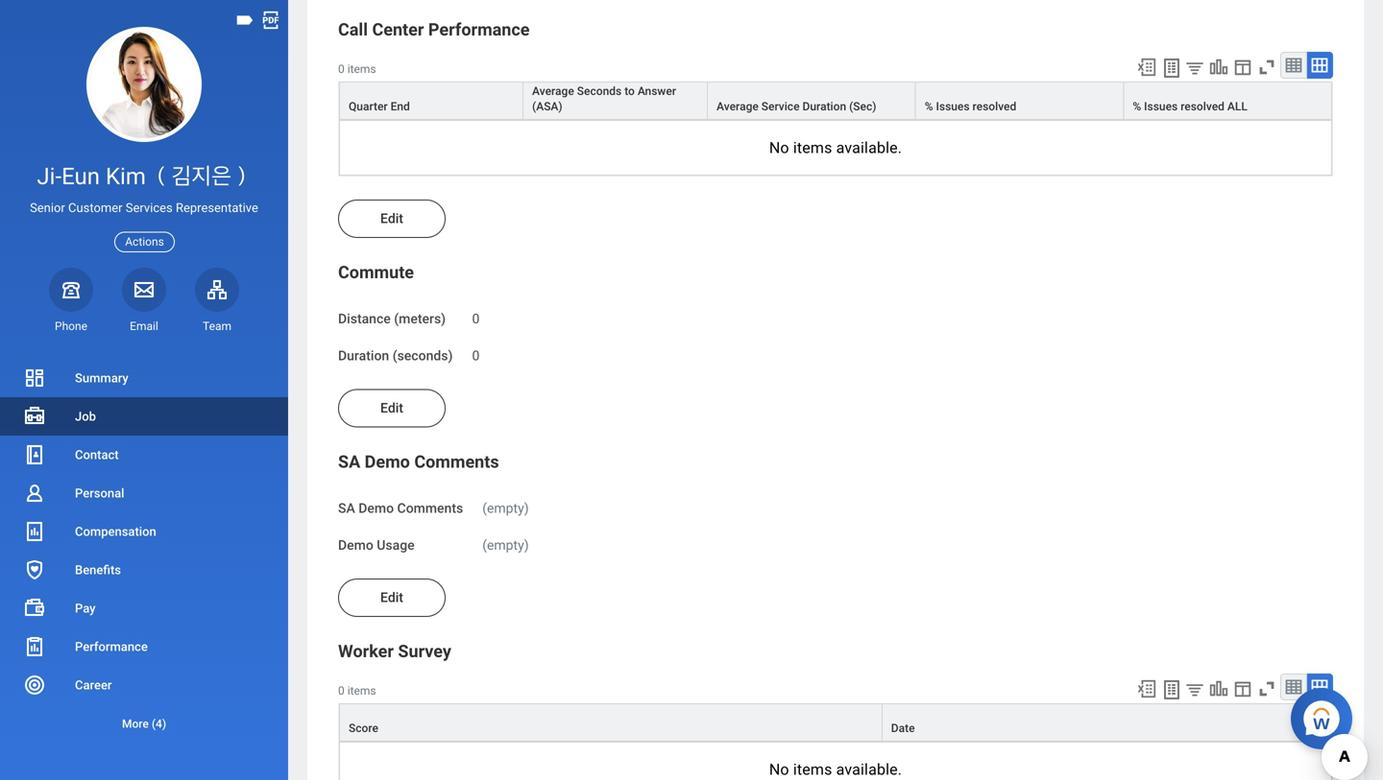 Task type: locate. For each thing, give the bounding box(es) containing it.
row
[[339, 82, 1332, 120], [339, 704, 1332, 743]]

(empty)
[[482, 501, 529, 517], [482, 538, 529, 554]]

email
[[130, 320, 158, 333]]

0 vertical spatial no
[[769, 139, 789, 157]]

edit
[[380, 211, 403, 227], [380, 401, 403, 416], [380, 590, 403, 606]]

average inside average seconds to answer (asa)
[[532, 84, 574, 98]]

expand table image
[[1310, 678, 1329, 697]]

table image left expand table image
[[1284, 678, 1304, 697]]

1 vertical spatial edit button
[[338, 389, 446, 428]]

toolbar inside 'call center performance' group
[[1128, 52, 1333, 82]]

senior customer services representative
[[30, 201, 258, 215]]

issues
[[936, 100, 970, 113], [1144, 100, 1178, 113]]

1 vertical spatial 0 items
[[338, 685, 376, 698]]

toolbar inside worker survey group
[[1128, 674, 1333, 704]]

2 issues from the left
[[1144, 100, 1178, 113]]

available. down (sec)
[[836, 139, 902, 157]]

0 inside 'call center performance' group
[[338, 62, 345, 76]]

call
[[338, 20, 368, 40]]

average service duration (sec)
[[717, 100, 877, 113]]

row containing score
[[339, 704, 1332, 743]]

1 no from the top
[[769, 139, 789, 157]]

kim
[[106, 163, 146, 190]]

1 row from the top
[[339, 82, 1332, 120]]

call center performance group
[[338, 18, 1333, 177]]

0 items for call
[[338, 62, 376, 76]]

1 horizontal spatial resolved
[[1181, 100, 1225, 113]]

list
[[0, 359, 288, 744]]

end
[[391, 100, 410, 113]]

% inside popup button
[[1133, 100, 1141, 113]]

0 horizontal spatial issues
[[936, 100, 970, 113]]

0
[[338, 62, 345, 76], [472, 311, 480, 327], [472, 348, 480, 364], [338, 685, 345, 698]]

performance up career
[[75, 640, 148, 655]]

0 vertical spatial toolbar
[[1128, 52, 1333, 82]]

0 vertical spatial view worker - expand/collapse chart image
[[1208, 57, 1230, 78]]

resolved inside popup button
[[973, 100, 1017, 113]]

performance right center
[[428, 20, 530, 40]]

1 vertical spatial view worker - expand/collapse chart image
[[1208, 679, 1230, 700]]

resolved inside popup button
[[1181, 100, 1225, 113]]

select to filter grid data image right export to worksheets image
[[1184, 680, 1206, 700]]

(empty) for demo usage
[[482, 538, 529, 554]]

2 no items available. from the top
[[769, 761, 902, 780]]

average
[[532, 84, 574, 98], [717, 100, 759, 113]]

2 available. from the top
[[836, 761, 902, 780]]

comments
[[414, 452, 499, 473], [397, 501, 463, 517]]

view worker - expand/collapse chart image
[[1208, 57, 1230, 78], [1208, 679, 1230, 700]]

% down export to excel icon
[[1133, 100, 1141, 113]]

contact link
[[0, 436, 288, 475]]

available. inside 'call center performance' group
[[836, 139, 902, 157]]

0 inside worker survey group
[[338, 685, 345, 698]]

(seconds)
[[393, 348, 453, 364]]

job
[[75, 410, 96, 424]]

career
[[75, 679, 112, 693]]

2 vertical spatial edit
[[380, 590, 403, 606]]

0 down the distance (meters) element
[[472, 348, 480, 364]]

view worker - expand/collapse chart image left click to view/edit grid preferences icon
[[1208, 57, 1230, 78]]

1 horizontal spatial issues
[[1144, 100, 1178, 113]]

average inside popup button
[[717, 100, 759, 113]]

demo usage
[[338, 538, 415, 554]]

call center performance
[[338, 20, 530, 40]]

%
[[925, 100, 933, 113], [1133, 100, 1141, 113]]

edit down usage
[[380, 590, 403, 606]]

sa demo comments
[[338, 452, 499, 473], [338, 501, 463, 517]]

1 vertical spatial toolbar
[[1128, 674, 1333, 704]]

available. down date
[[836, 761, 902, 780]]

fullscreen image
[[1256, 57, 1278, 78]]

1 vertical spatial duration
[[338, 348, 389, 364]]

email button
[[122, 268, 166, 334]]

no items available. inside 'call center performance' group
[[769, 139, 902, 157]]

job image
[[23, 405, 46, 428]]

1 edit from the top
[[380, 211, 403, 227]]

0 items up quarter
[[338, 62, 376, 76]]

sa
[[338, 452, 360, 473], [338, 501, 355, 517]]

1 vertical spatial performance
[[75, 640, 148, 655]]

duration left (sec)
[[803, 100, 846, 113]]

items
[[347, 62, 376, 76], [793, 139, 832, 157], [347, 685, 376, 698], [793, 761, 832, 780]]

1 vertical spatial average
[[717, 100, 759, 113]]

summary
[[75, 371, 128, 386]]

2 vertical spatial edit button
[[338, 579, 446, 618]]

average seconds to answer (asa) button
[[524, 83, 707, 119]]

issues down export to worksheets icon in the top of the page
[[1144, 100, 1178, 113]]

0 vertical spatial no items available.
[[769, 139, 902, 157]]

1 horizontal spatial %
[[1133, 100, 1141, 113]]

issues for % issues resolved
[[936, 100, 970, 113]]

no for call center performance
[[769, 139, 789, 157]]

demo left usage
[[338, 538, 373, 554]]

1 horizontal spatial average
[[717, 100, 759, 113]]

commute group
[[338, 261, 1333, 366]]

0 vertical spatial sa
[[338, 452, 360, 473]]

resolved for % issues resolved
[[973, 100, 1017, 113]]

(empty) for sa demo comments
[[482, 501, 529, 517]]

duration down the distance
[[338, 348, 389, 364]]

mail image
[[133, 278, 156, 301]]

2 table image from the top
[[1284, 678, 1304, 697]]

% for % issues resolved
[[925, 100, 933, 113]]

compensation link
[[0, 513, 288, 551]]

view worker - expand/collapse chart image for worker survey
[[1208, 679, 1230, 700]]

average for average service duration (sec)
[[717, 100, 759, 113]]

no
[[769, 139, 789, 157], [769, 761, 789, 780]]

view worker - expand/collapse chart image left click to view/edit grid preferences image
[[1208, 679, 1230, 700]]

select to filter grid data image inside worker survey group
[[1184, 680, 1206, 700]]

demo up usage
[[365, 452, 410, 473]]

0 items
[[338, 62, 376, 76], [338, 685, 376, 698]]

0 items up score
[[338, 685, 376, 698]]

1 no items available. from the top
[[769, 139, 902, 157]]

0 vertical spatial 0 items
[[338, 62, 376, 76]]

0 items inside 'call center performance' group
[[338, 62, 376, 76]]

1 horizontal spatial duration
[[803, 100, 846, 113]]

0 vertical spatial sa demo comments
[[338, 452, 499, 473]]

average up (asa) in the left of the page
[[532, 84, 574, 98]]

more
[[122, 718, 149, 731]]

toolbar
[[1128, 52, 1333, 82], [1128, 674, 1333, 704]]

fullscreen image
[[1256, 679, 1278, 700]]

issues inside popup button
[[1144, 100, 1178, 113]]

score button
[[340, 705, 882, 742]]

1 % from the left
[[925, 100, 933, 113]]

edit button down usage
[[338, 579, 446, 618]]

phone button
[[49, 268, 93, 334]]

1 vertical spatial sa demo comments
[[338, 501, 463, 517]]

1 vertical spatial table image
[[1284, 678, 1304, 697]]

pay
[[75, 602, 96, 616]]

1 vertical spatial available.
[[836, 761, 902, 780]]

issues right (sec)
[[936, 100, 970, 113]]

2 0 items from the top
[[338, 685, 376, 698]]

average left the 'service'
[[717, 100, 759, 113]]

edit button up commute button
[[338, 200, 446, 238]]

2 toolbar from the top
[[1128, 674, 1333, 704]]

customer
[[68, 201, 123, 215]]

eun
[[62, 163, 100, 190]]

% right (sec)
[[925, 100, 933, 113]]

email ji-eun kim （김지은） element
[[122, 319, 166, 334]]

issues inside popup button
[[936, 100, 970, 113]]

navigation pane region
[[0, 0, 288, 781]]

（김지은）
[[152, 163, 251, 190]]

date
[[891, 722, 915, 736]]

no items available.
[[769, 139, 902, 157], [769, 761, 902, 780]]

(asa)
[[532, 100, 563, 113]]

edit button
[[338, 200, 446, 238], [338, 389, 446, 428], [338, 579, 446, 618]]

row containing average seconds to answer (asa)
[[339, 82, 1332, 120]]

services
[[126, 201, 173, 215]]

table image left expand table icon
[[1284, 56, 1304, 75]]

no items available. down (sec)
[[769, 139, 902, 157]]

ji-eun kim （김지은）
[[37, 163, 251, 190]]

0 vertical spatial edit
[[380, 211, 403, 227]]

1 issues from the left
[[936, 100, 970, 113]]

to
[[625, 84, 635, 98]]

available. inside worker survey group
[[836, 761, 902, 780]]

duration
[[803, 100, 846, 113], [338, 348, 389, 364]]

0 items for worker
[[338, 685, 376, 698]]

2 select to filter grid data image from the top
[[1184, 680, 1206, 700]]

issues for % issues resolved all
[[1144, 100, 1178, 113]]

% issues resolved all button
[[1124, 83, 1331, 119]]

select to filter grid data image
[[1184, 57, 1206, 78], [1184, 680, 1206, 700]]

average service duration (sec) button
[[708, 83, 915, 119]]

0 horizontal spatial duration
[[338, 348, 389, 364]]

view team image
[[206, 278, 229, 301]]

resolved
[[973, 100, 1017, 113], [1181, 100, 1225, 113]]

representative
[[176, 201, 258, 215]]

1 vertical spatial no items available.
[[769, 761, 902, 780]]

2 % from the left
[[1133, 100, 1141, 113]]

2 no from the top
[[769, 761, 789, 780]]

phone ji-eun kim （김지은） element
[[49, 319, 93, 334]]

worker survey
[[338, 642, 451, 662]]

0 vertical spatial available.
[[836, 139, 902, 157]]

1 sa from the top
[[338, 452, 360, 473]]

(4)
[[152, 718, 166, 731]]

edit up commute button
[[380, 211, 403, 227]]

1 vertical spatial edit
[[380, 401, 403, 416]]

no inside worker survey group
[[769, 761, 789, 780]]

no items available. for worker survey
[[769, 761, 902, 780]]

distance (meters) element
[[472, 300, 480, 328]]

select to filter grid data image right export to worksheets icon in the top of the page
[[1184, 57, 1206, 78]]

click to view/edit grid preferences image
[[1232, 679, 1254, 700]]

ji-
[[37, 163, 62, 190]]

2 view worker - expand/collapse chart image from the top
[[1208, 679, 1230, 700]]

0 horizontal spatial average
[[532, 84, 574, 98]]

career link
[[0, 667, 288, 705]]

demo up demo usage at left bottom
[[359, 501, 394, 517]]

edit button down duration (seconds)
[[338, 389, 446, 428]]

1 available. from the top
[[836, 139, 902, 157]]

select to filter grid data image inside 'call center performance' group
[[1184, 57, 1206, 78]]

1 horizontal spatial performance
[[428, 20, 530, 40]]

0 down call
[[338, 62, 345, 76]]

1 (empty) from the top
[[482, 501, 529, 517]]

select to filter grid data image for call center performance
[[1184, 57, 1206, 78]]

resolved for % issues resolved all
[[1181, 100, 1225, 113]]

1 table image from the top
[[1284, 56, 1304, 75]]

% inside popup button
[[925, 100, 933, 113]]

1 vertical spatial sa
[[338, 501, 355, 517]]

1 0 items from the top
[[338, 62, 376, 76]]

demo
[[365, 452, 410, 473], [359, 501, 394, 517], [338, 538, 373, 554]]

0 vertical spatial (empty)
[[482, 501, 529, 517]]

actions
[[125, 235, 164, 249]]

personal image
[[23, 482, 46, 505]]

1 vertical spatial (empty)
[[482, 538, 529, 554]]

worker
[[338, 642, 394, 662]]

1 select to filter grid data image from the top
[[1184, 57, 1206, 78]]

2 (empty) from the top
[[482, 538, 529, 554]]

answer
[[638, 84, 676, 98]]

0 vertical spatial table image
[[1284, 56, 1304, 75]]

0 horizontal spatial %
[[925, 100, 933, 113]]

duration inside commute group
[[338, 348, 389, 364]]

no inside 'call center performance' group
[[769, 139, 789, 157]]

performance
[[428, 20, 530, 40], [75, 640, 148, 655]]

row inside worker survey group
[[339, 704, 1332, 743]]

1 vertical spatial no
[[769, 761, 789, 780]]

0 items inside worker survey group
[[338, 685, 376, 698]]

click to view/edit grid preferences image
[[1232, 57, 1254, 78]]

% issues resolved
[[925, 100, 1017, 113]]

2 resolved from the left
[[1181, 100, 1225, 113]]

1 resolved from the left
[[973, 100, 1017, 113]]

available.
[[836, 139, 902, 157], [836, 761, 902, 780]]

more (4) button
[[0, 705, 288, 744]]

performance inside 'call center performance' group
[[428, 20, 530, 40]]

more (4) button
[[0, 713, 288, 736]]

0 vertical spatial performance
[[428, 20, 530, 40]]

0 vertical spatial row
[[339, 82, 1332, 120]]

no for worker survey
[[769, 761, 789, 780]]

0 horizontal spatial resolved
[[973, 100, 1017, 113]]

0 vertical spatial select to filter grid data image
[[1184, 57, 1206, 78]]

0 down worker
[[338, 685, 345, 698]]

1 vertical spatial select to filter grid data image
[[1184, 680, 1206, 700]]

0 vertical spatial average
[[532, 84, 574, 98]]

career image
[[23, 674, 46, 697]]

view printable version (pdf) image
[[260, 10, 281, 31]]

call center performance button
[[338, 20, 530, 40]]

row inside 'call center performance' group
[[339, 82, 1332, 120]]

1 toolbar from the top
[[1128, 52, 1333, 82]]

1 view worker - expand/collapse chart image from the top
[[1208, 57, 1230, 78]]

3 edit button from the top
[[338, 579, 446, 618]]

personal link
[[0, 475, 288, 513]]

duration (seconds) element
[[472, 337, 480, 365]]

contact image
[[23, 444, 46, 467]]

center
[[372, 20, 424, 40]]

(meters)
[[394, 311, 446, 327]]

table image
[[1284, 56, 1304, 75], [1284, 678, 1304, 697]]

pay link
[[0, 590, 288, 628]]

2 row from the top
[[339, 704, 1332, 743]]

0 vertical spatial edit button
[[338, 200, 446, 238]]

1 vertical spatial row
[[339, 704, 1332, 743]]

survey
[[398, 642, 451, 662]]

job link
[[0, 398, 288, 436]]

0 vertical spatial duration
[[803, 100, 846, 113]]

0 horizontal spatial performance
[[75, 640, 148, 655]]

score
[[349, 722, 378, 736]]

no items available. inside worker survey group
[[769, 761, 902, 780]]

quarter end button
[[340, 83, 523, 119]]

% issues resolved button
[[916, 83, 1123, 119]]

worker survey button
[[338, 642, 451, 662]]

no items available. down date
[[769, 761, 902, 780]]

available. for worker survey
[[836, 761, 902, 780]]

performance link
[[0, 628, 288, 667]]

edit down duration (seconds)
[[380, 401, 403, 416]]

service
[[762, 100, 800, 113]]



Task type: vqa. For each thing, say whether or not it's contained in the screenshot.
"Print Org Chart" image
no



Task type: describe. For each thing, give the bounding box(es) containing it.
commute
[[338, 263, 414, 283]]

team link
[[195, 268, 239, 334]]

% issues resolved all
[[1133, 100, 1248, 113]]

distance
[[338, 311, 391, 327]]

sa demo comments group
[[338, 451, 1333, 556]]

toolbar for worker survey
[[1128, 674, 1333, 704]]

performance image
[[23, 636, 46, 659]]

summary image
[[23, 367, 46, 390]]

personal
[[75, 487, 124, 501]]

performance inside list
[[75, 640, 148, 655]]

2 sa from the top
[[338, 501, 355, 517]]

available. for call center performance
[[836, 139, 902, 157]]

export to excel image
[[1136, 57, 1158, 78]]

list containing summary
[[0, 359, 288, 744]]

phone image
[[58, 278, 85, 301]]

(sec)
[[849, 100, 877, 113]]

sa demo comments button
[[338, 452, 499, 473]]

duration inside popup button
[[803, 100, 846, 113]]

usage
[[377, 538, 415, 554]]

team ji-eun kim （김지은） element
[[195, 319, 239, 334]]

% for % issues resolved all
[[1133, 100, 1141, 113]]

toolbar for call center performance
[[1128, 52, 1333, 82]]

duration (seconds)
[[338, 348, 453, 364]]

table image for worker survey
[[1284, 678, 1304, 697]]

export to worksheets image
[[1160, 57, 1183, 80]]

senior
[[30, 201, 65, 215]]

benefits
[[75, 563, 121, 578]]

2 vertical spatial demo
[[338, 538, 373, 554]]

0 up duration (seconds) element
[[472, 311, 480, 327]]

summary link
[[0, 359, 288, 398]]

select to filter grid data image for worker survey
[[1184, 680, 1206, 700]]

average seconds to answer (asa)
[[532, 84, 676, 113]]

1 edit button from the top
[[338, 200, 446, 238]]

seconds
[[577, 84, 622, 98]]

pay image
[[23, 597, 46, 621]]

tag image
[[234, 10, 256, 31]]

quarter
[[349, 100, 388, 113]]

actions button
[[115, 232, 175, 252]]

0 vertical spatial comments
[[414, 452, 499, 473]]

2 edit from the top
[[380, 401, 403, 416]]

worker survey group
[[338, 641, 1333, 781]]

1 vertical spatial comments
[[397, 501, 463, 517]]

1 vertical spatial demo
[[359, 501, 394, 517]]

2 sa demo comments from the top
[[338, 501, 463, 517]]

contact
[[75, 448, 119, 463]]

more (4)
[[122, 718, 166, 731]]

phone
[[55, 320, 87, 333]]

quarter end
[[349, 100, 410, 113]]

view worker - expand/collapse chart image for call center performance
[[1208, 57, 1230, 78]]

benefits link
[[0, 551, 288, 590]]

1 sa demo comments from the top
[[338, 452, 499, 473]]

0 vertical spatial demo
[[365, 452, 410, 473]]

table image for call center performance
[[1284, 56, 1304, 75]]

export to worksheets image
[[1160, 679, 1183, 702]]

date button
[[883, 705, 1331, 742]]

all
[[1228, 100, 1248, 113]]

export to excel image
[[1136, 679, 1158, 700]]

commute button
[[338, 263, 414, 283]]

compensation
[[75, 525, 156, 539]]

2 edit button from the top
[[338, 389, 446, 428]]

average for average seconds to answer (asa)
[[532, 84, 574, 98]]

distance (meters)
[[338, 311, 446, 327]]

compensation image
[[23, 521, 46, 544]]

benefits image
[[23, 559, 46, 582]]

expand table image
[[1310, 56, 1329, 75]]

row for call center performance
[[339, 82, 1332, 120]]

no items available. for call center performance
[[769, 139, 902, 157]]

row for worker survey
[[339, 704, 1332, 743]]

team
[[203, 320, 231, 333]]

3 edit from the top
[[380, 590, 403, 606]]



